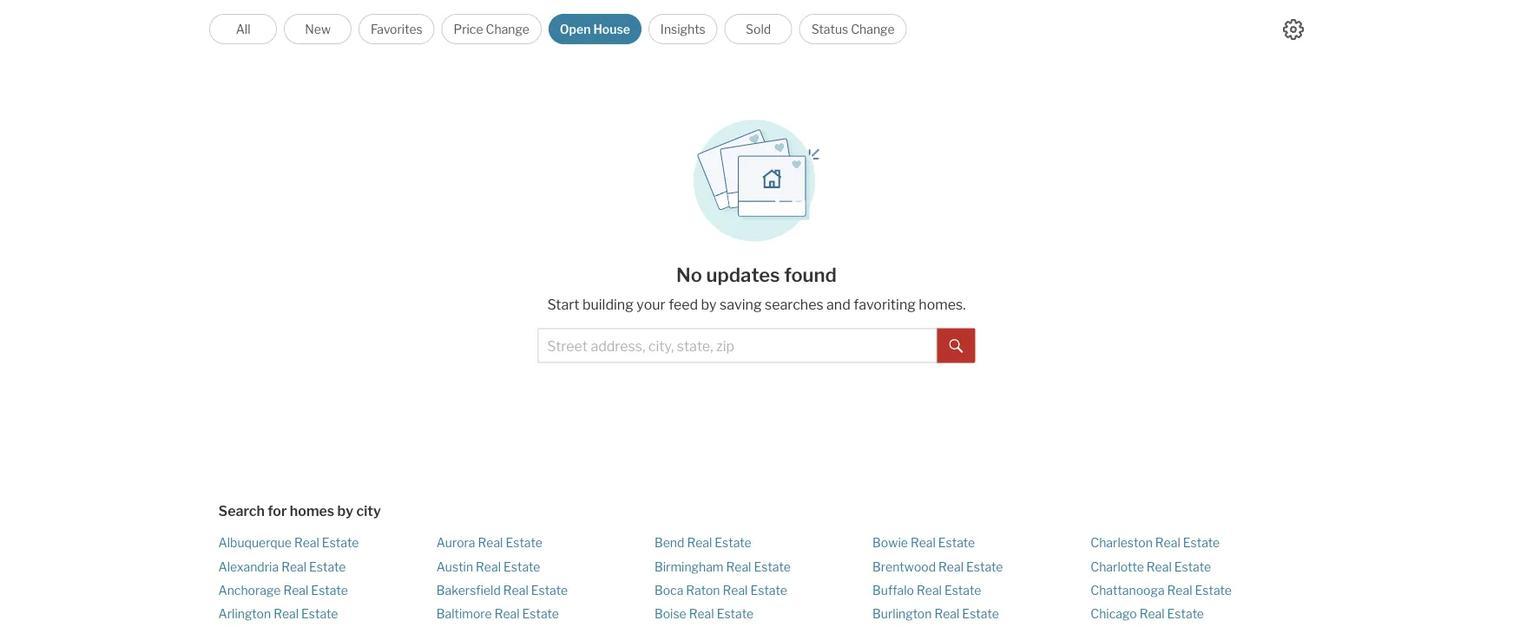 Task type: describe. For each thing, give the bounding box(es) containing it.
arlington
[[218, 607, 271, 622]]

buffalo real estate link
[[873, 583, 981, 598]]

estate for albuquerque real estate
[[322, 536, 359, 551]]

bend real estate
[[654, 536, 752, 551]]

Insights radio
[[648, 14, 718, 44]]

burlington
[[873, 607, 932, 622]]

albuquerque
[[218, 536, 292, 551]]

anchorage
[[218, 583, 281, 598]]

real for boise real estate
[[689, 607, 714, 622]]

raton
[[686, 583, 720, 598]]

boca
[[654, 583, 683, 598]]

start building your feed by saving searches and favoriting homes.
[[547, 296, 966, 313]]

submit search image
[[949, 340, 963, 354]]

Status Change radio
[[799, 14, 907, 44]]

albuquerque real estate link
[[218, 536, 359, 551]]

boca raton real estate
[[654, 583, 787, 598]]

estate for arlington real estate
[[301, 607, 338, 622]]

and
[[826, 296, 851, 313]]

chicago real estate link
[[1091, 607, 1204, 622]]

bowie real estate link
[[873, 536, 975, 551]]

anchorage real estate link
[[218, 583, 348, 598]]

bakersfield
[[436, 583, 501, 598]]

house
[[593, 22, 630, 36]]

Favorites radio
[[359, 14, 435, 44]]

searches
[[765, 296, 824, 313]]

bowie real estate
[[873, 536, 975, 551]]

homes
[[290, 503, 334, 520]]

real for chicago real estate
[[1140, 607, 1165, 622]]

All radio
[[209, 14, 277, 44]]

real for austin real estate
[[476, 560, 501, 574]]

estate for bakersfield real estate
[[531, 583, 568, 598]]

estate down birmingham real estate at the bottom of page
[[750, 583, 787, 598]]

estate for austin real estate
[[503, 560, 540, 574]]

Open House radio
[[548, 14, 642, 44]]

0 vertical spatial by
[[701, 296, 717, 313]]

real for buffalo real estate
[[917, 583, 942, 598]]

baltimore real estate
[[436, 607, 559, 622]]

insights
[[660, 22, 706, 36]]

open house
[[560, 22, 630, 36]]

chattanooga real estate link
[[1091, 583, 1232, 598]]

burlington real estate
[[873, 607, 999, 622]]

estate for charleston real estate
[[1183, 536, 1220, 551]]

option group containing all
[[209, 14, 907, 44]]

aurora real estate link
[[436, 536, 542, 551]]

real for burlington real estate
[[934, 607, 960, 622]]

estate for chicago real estate
[[1167, 607, 1204, 622]]

estate for burlington real estate
[[962, 607, 999, 622]]

New radio
[[284, 14, 352, 44]]

estate for alexandria real estate
[[309, 560, 346, 574]]

birmingham
[[654, 560, 724, 574]]

alexandria
[[218, 560, 279, 574]]

real down birmingham real estate at the bottom of page
[[723, 583, 748, 598]]

building
[[582, 296, 634, 313]]

arlington real estate link
[[218, 607, 338, 622]]

arlington real estate
[[218, 607, 338, 622]]

bowie
[[873, 536, 908, 551]]

new
[[305, 22, 331, 36]]

your
[[637, 296, 666, 313]]

real for aurora real estate
[[478, 536, 503, 551]]

found
[[784, 263, 837, 286]]

Price Change radio
[[442, 14, 541, 44]]

chattanooga real estate
[[1091, 583, 1232, 598]]

real for alexandria real estate
[[281, 560, 306, 574]]

estate for aurora real estate
[[506, 536, 542, 551]]

real for bowie real estate
[[911, 536, 936, 551]]

no updates found
[[676, 263, 837, 286]]

austin real estate link
[[436, 560, 540, 574]]

estate for bend real estate
[[715, 536, 752, 551]]

estate for birmingham real estate
[[754, 560, 791, 574]]

updates
[[706, 263, 780, 286]]

saving
[[720, 296, 762, 313]]

boise
[[654, 607, 686, 622]]

brentwood
[[873, 560, 936, 574]]

Sold radio
[[725, 14, 792, 44]]

real for chattanooga real estate
[[1167, 583, 1192, 598]]

all
[[236, 22, 250, 36]]

search
[[218, 503, 265, 520]]

bakersfield real estate link
[[436, 583, 568, 598]]



Task type: vqa. For each thing, say whether or not it's contained in the screenshot.
information
no



Task type: locate. For each thing, give the bounding box(es) containing it.
real down anchorage real estate
[[274, 607, 299, 622]]

real for albuquerque real estate
[[294, 536, 319, 551]]

estate up chattanooga real estate
[[1174, 560, 1211, 574]]

real for charleston real estate
[[1155, 536, 1180, 551]]

estate for boise real estate
[[717, 607, 754, 622]]

no
[[676, 263, 702, 286]]

estate up "boca raton real estate" link
[[754, 560, 791, 574]]

for
[[268, 503, 287, 520]]

estate for anchorage real estate
[[311, 583, 348, 598]]

real for charlotte real estate
[[1147, 560, 1172, 574]]

chicago real estate
[[1091, 607, 1204, 622]]

real for baltimore real estate
[[495, 607, 520, 622]]

price
[[454, 22, 483, 36]]

estate up birmingham real estate link
[[715, 536, 752, 551]]

estate down the boca raton real estate
[[717, 607, 754, 622]]

bakersfield real estate
[[436, 583, 568, 598]]

real for arlington real estate
[[274, 607, 299, 622]]

0 horizontal spatial by
[[337, 503, 353, 520]]

price change
[[454, 22, 530, 36]]

real down raton at bottom
[[689, 607, 714, 622]]

real up charlotte real estate "link"
[[1155, 536, 1180, 551]]

estate up charlotte real estate "link"
[[1183, 536, 1220, 551]]

change
[[486, 22, 530, 36], [851, 22, 895, 36]]

baltimore real estate link
[[436, 607, 559, 622]]

austin
[[436, 560, 473, 574]]

charlotte real estate
[[1091, 560, 1211, 574]]

real for bend real estate
[[687, 536, 712, 551]]

change inside radio
[[851, 22, 895, 36]]

boca raton real estate link
[[654, 583, 787, 598]]

status change
[[812, 22, 895, 36]]

real up austin real estate
[[478, 536, 503, 551]]

real down albuquerque real estate on the left of the page
[[281, 560, 306, 574]]

real for birmingham real estate
[[726, 560, 751, 574]]

charlotte
[[1091, 560, 1144, 574]]

0 horizontal spatial change
[[486, 22, 530, 36]]

aurora
[[436, 536, 475, 551]]

estate down brentwood real estate link
[[944, 583, 981, 598]]

real up birmingham
[[687, 536, 712, 551]]

estate for baltimore real estate
[[522, 607, 559, 622]]

1 horizontal spatial by
[[701, 296, 717, 313]]

estate up austin real estate link
[[506, 536, 542, 551]]

real up burlington real estate
[[917, 583, 942, 598]]

estate up 'baltimore real estate'
[[531, 583, 568, 598]]

change right price
[[486, 22, 530, 36]]

search for homes by city
[[218, 503, 381, 520]]

1 vertical spatial by
[[337, 503, 353, 520]]

favoriting
[[854, 296, 916, 313]]

bend
[[654, 536, 684, 551]]

status
[[812, 22, 848, 36]]

buffalo
[[873, 583, 914, 598]]

boise real estate link
[[654, 607, 754, 622]]

real for anchorage real estate
[[283, 583, 308, 598]]

baltimore
[[436, 607, 492, 622]]

aurora real estate
[[436, 536, 542, 551]]

estate for chattanooga real estate
[[1195, 583, 1232, 598]]

1 horizontal spatial change
[[851, 22, 895, 36]]

estate for bowie real estate
[[938, 536, 975, 551]]

real up the brentwood real estate
[[911, 536, 936, 551]]

real down 'bakersfield real estate' link
[[495, 607, 520, 622]]

real for bakersfield real estate
[[503, 583, 528, 598]]

real up buffalo real estate link
[[938, 560, 964, 574]]

estate down chattanooga real estate link
[[1167, 607, 1204, 622]]

real down alexandria real estate
[[283, 583, 308, 598]]

charleston
[[1091, 536, 1153, 551]]

buffalo real estate
[[873, 583, 981, 598]]

charlotte real estate link
[[1091, 560, 1211, 574]]

by right feed
[[701, 296, 717, 313]]

brentwood real estate link
[[873, 560, 1003, 574]]

birmingham real estate link
[[654, 560, 791, 574]]

by
[[701, 296, 717, 313], [337, 503, 353, 520]]

estate down charlotte real estate "link"
[[1195, 583, 1232, 598]]

chattanooga
[[1091, 583, 1165, 598]]

alexandria real estate
[[218, 560, 346, 574]]

real for brentwood real estate
[[938, 560, 964, 574]]

change inside option
[[486, 22, 530, 36]]

change right the status in the right of the page
[[851, 22, 895, 36]]

estate down bakersfield real estate at the left bottom
[[522, 607, 559, 622]]

estate up buffalo real estate link
[[966, 560, 1003, 574]]

real down chattanooga real estate
[[1140, 607, 1165, 622]]

charleston real estate
[[1091, 536, 1220, 551]]

charleston real estate link
[[1091, 536, 1220, 551]]

austin real estate
[[436, 560, 540, 574]]

estate down homes
[[322, 536, 359, 551]]

chicago
[[1091, 607, 1137, 622]]

Street address, city, state, zip search field
[[538, 329, 937, 363]]

sold
[[746, 22, 771, 36]]

real down aurora real estate link
[[476, 560, 501, 574]]

real down homes
[[294, 536, 319, 551]]

1 change from the left
[[486, 22, 530, 36]]

alexandria real estate link
[[218, 560, 346, 574]]

estate down buffalo real estate link
[[962, 607, 999, 622]]

estate for buffalo real estate
[[944, 583, 981, 598]]

estate
[[322, 536, 359, 551], [506, 536, 542, 551], [715, 536, 752, 551], [938, 536, 975, 551], [1183, 536, 1220, 551], [309, 560, 346, 574], [503, 560, 540, 574], [754, 560, 791, 574], [966, 560, 1003, 574], [1174, 560, 1211, 574], [311, 583, 348, 598], [531, 583, 568, 598], [750, 583, 787, 598], [944, 583, 981, 598], [1195, 583, 1232, 598], [301, 607, 338, 622], [522, 607, 559, 622], [717, 607, 754, 622], [962, 607, 999, 622], [1167, 607, 1204, 622]]

real up 'baltimore real estate'
[[503, 583, 528, 598]]

birmingham real estate
[[654, 560, 791, 574]]

real
[[294, 536, 319, 551], [478, 536, 503, 551], [687, 536, 712, 551], [911, 536, 936, 551], [1155, 536, 1180, 551], [281, 560, 306, 574], [476, 560, 501, 574], [726, 560, 751, 574], [938, 560, 964, 574], [1147, 560, 1172, 574], [283, 583, 308, 598], [503, 583, 528, 598], [723, 583, 748, 598], [917, 583, 942, 598], [1167, 583, 1192, 598], [274, 607, 299, 622], [495, 607, 520, 622], [689, 607, 714, 622], [934, 607, 960, 622], [1140, 607, 1165, 622]]

estate for charlotte real estate
[[1174, 560, 1211, 574]]

change for price change
[[486, 22, 530, 36]]

real down buffalo real estate link
[[934, 607, 960, 622]]

burlington real estate link
[[873, 607, 999, 622]]

by left city
[[337, 503, 353, 520]]

real down charlotte real estate "link"
[[1167, 583, 1192, 598]]

brentwood real estate
[[873, 560, 1003, 574]]

estate up 'bakersfield real estate' link
[[503, 560, 540, 574]]

city
[[356, 503, 381, 520]]

boise real estate
[[654, 607, 754, 622]]

anchorage real estate
[[218, 583, 348, 598]]

real up chattanooga real estate link
[[1147, 560, 1172, 574]]

albuquerque real estate
[[218, 536, 359, 551]]

change for status change
[[851, 22, 895, 36]]

estate down alexandria real estate
[[311, 583, 348, 598]]

feed
[[669, 296, 698, 313]]

favorites
[[371, 22, 423, 36]]

option group
[[209, 14, 907, 44]]

open
[[560, 22, 591, 36]]

homes.
[[919, 296, 966, 313]]

estate for brentwood real estate
[[966, 560, 1003, 574]]

estate up brentwood real estate link
[[938, 536, 975, 551]]

2 change from the left
[[851, 22, 895, 36]]

bend real estate link
[[654, 536, 752, 551]]

estate down anchorage real estate
[[301, 607, 338, 622]]

real up "boca raton real estate" link
[[726, 560, 751, 574]]

start
[[547, 296, 579, 313]]

estate down albuquerque real estate on the left of the page
[[309, 560, 346, 574]]



